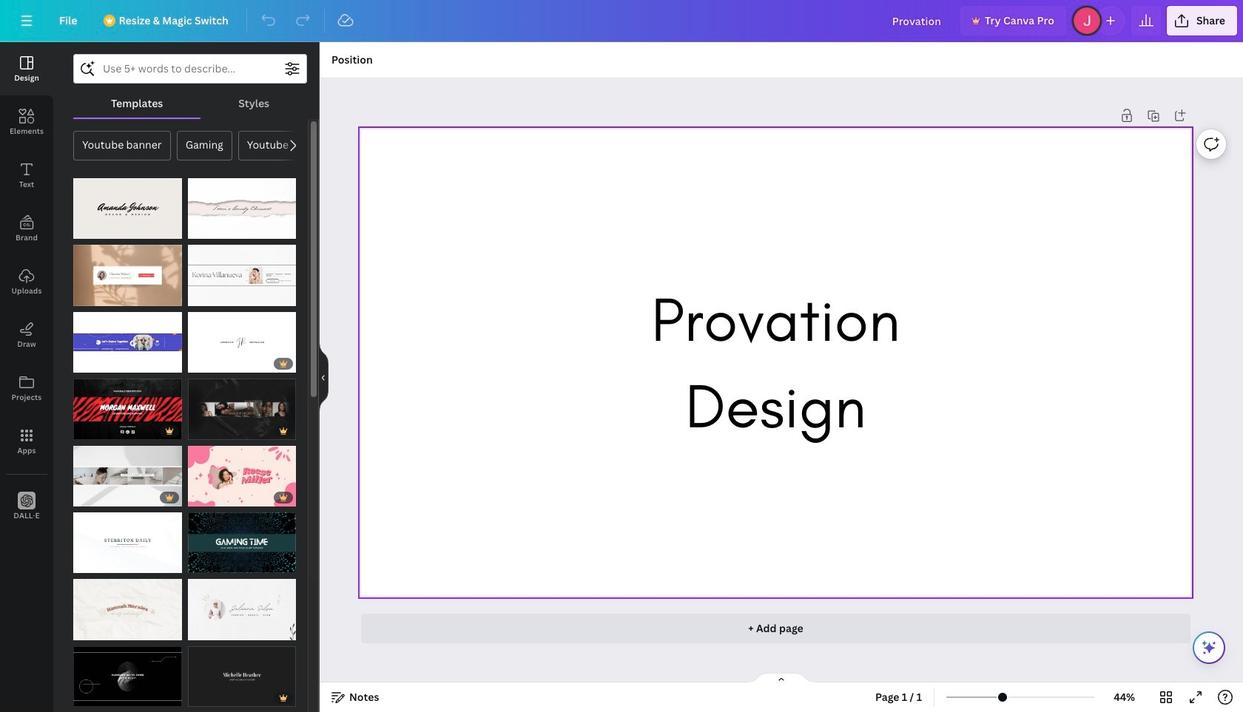 Task type: vqa. For each thing, say whether or not it's contained in the screenshot.
Black Minimalist Photo Collage Makeup Blog YouTube Banner group
yes



Task type: describe. For each thing, give the bounding box(es) containing it.
neutral simple minimalist lifestyle blogger youtube channel art image
[[73, 245, 182, 306]]

black and ivory modern name youtube channel art group
[[73, 170, 182, 239]]

white minimalist skincare review vlogger youtube banner group
[[188, 236, 296, 306]]

feminine torn paper name youtube channel art image
[[188, 178, 296, 239]]

feminine torn paper name youtube channel art group
[[188, 170, 296, 239]]

side panel tab list
[[0, 42, 53, 534]]

show pages image
[[746, 673, 817, 685]]

main menu bar
[[0, 0, 1244, 42]]

beige gray clean aesthetic photo collage youtube banner image
[[73, 446, 182, 507]]

white name youtube channel art image
[[188, 312, 296, 373]]

hide image
[[319, 342, 329, 413]]

white name youtube channel art group
[[188, 303, 296, 373]]

black and white simple minimalist futuristic gaming youtube banner group
[[73, 638, 182, 708]]

black and white elegant youtube channel art image
[[188, 647, 296, 708]]

pink fun background youtube banner image
[[188, 446, 296, 507]]

Zoom button
[[1101, 686, 1149, 710]]



Task type: locate. For each thing, give the bounding box(es) containing it.
canva assistant image
[[1201, 640, 1218, 657]]

pink fun background youtube banner group
[[188, 437, 296, 507]]

blue modern dance channel youtube banner image
[[73, 312, 182, 373]]

white grey dark blue light professional general news youtube banner group
[[73, 513, 182, 574]]

black minimalist photo collage makeup blog youtube banner group
[[188, 370, 296, 440]]

white minimalist skincare review vlogger youtube banner image
[[188, 245, 296, 306]]

black minimalist photo collage makeup blog youtube banner image
[[188, 379, 296, 440]]

black and white elegant youtube channel art group
[[188, 638, 296, 708]]

black and red frame morgan maxwell upload everyday youtube channel art image
[[73, 379, 182, 440]]

black and white simple minimalist futuristic gaming youtube banner image
[[73, 647, 182, 708]]

black and ivory modern name youtube channel art image
[[73, 178, 182, 239]]

brown and cream aesthetic paper beauty youtube channel art group
[[73, 580, 182, 641]]

modern gaming cover youtube channel art image
[[188, 513, 296, 574]]

white beige minimalist fashion youtube channel art image
[[188, 580, 296, 641]]

white beige minimalist fashion youtube channel art group
[[188, 580, 296, 641]]

Use 5+ words to describe... search field
[[103, 55, 278, 83]]

neutral simple minimalist lifestyle blogger youtube channel art group
[[73, 236, 182, 306]]

blue modern dance channel youtube banner group
[[73, 303, 182, 373]]

black and red frame morgan maxwell upload everyday youtube channel art group
[[73, 370, 182, 440]]

white grey dark blue light professional general news youtube banner image
[[73, 513, 182, 574]]

beige gray clean aesthetic photo collage youtube banner group
[[73, 437, 182, 507]]

Design title text field
[[881, 6, 955, 36]]



